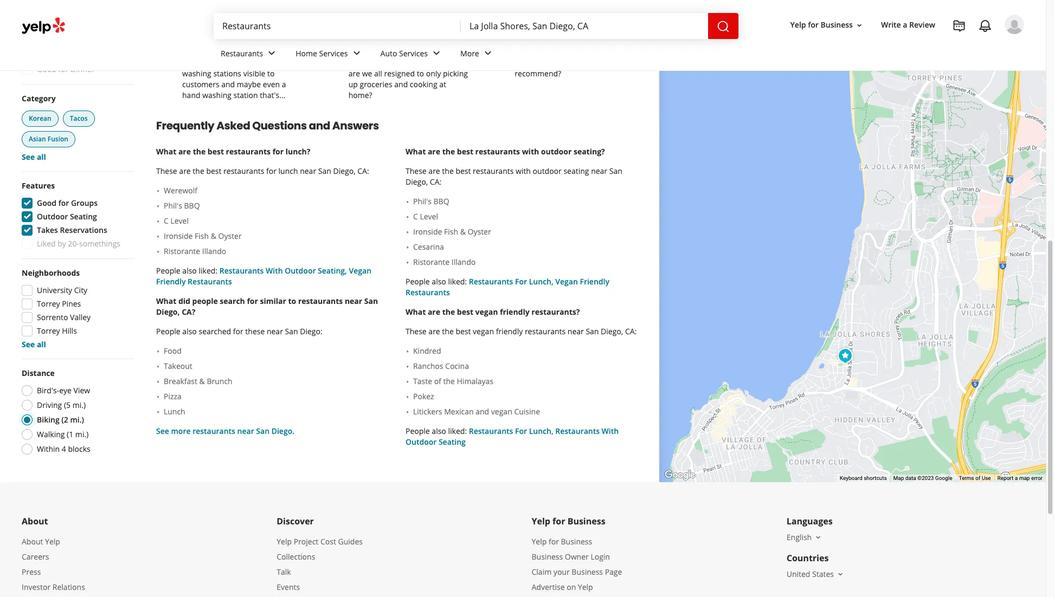 Task type: describe. For each thing, give the bounding box(es) containing it.
what for what are the best vegan friendly restaurants?
[[406, 307, 426, 317]]

neighborhoods
[[22, 268, 80, 278]]

near inside what did people search for similar to restaurants near san diego, ca?
[[345, 296, 362, 307]]

yelp project cost guides collections talk events
[[277, 537, 363, 593]]

yelp inside button
[[791, 20, 806, 30]]

careers link
[[22, 552, 49, 563]]

0 horizontal spatial byob
[[515, 36, 536, 46]]

a for write
[[903, 20, 908, 30]]

oyster inside the werewolf phil's bbq c level ironside fish & oyster ristorante illando
[[218, 231, 242, 241]]

somethings
[[79, 239, 120, 249]]

yelp inside the about yelp careers press investor relations
[[45, 537, 60, 547]]

best for these are the best vegan friendly restaurants near san diego, ca:
[[456, 327, 471, 337]]

see all button for neighborhoods
[[22, 340, 46, 350]]

best for what are the best vegan friendly restaurants?
[[457, 307, 474, 317]]

torrey for torrey pines
[[37, 299, 60, 309]]

to left pick
[[404, 58, 411, 68]]

see for neighborhoods
[[22, 340, 35, 350]]

a for report
[[1015, 476, 1018, 482]]

werewolf
[[164, 186, 197, 196]]

people down cesarina
[[406, 277, 430, 287]]

states
[[813, 570, 834, 580]]

& inside food takeout breakfast & brunch pizza lunch
[[199, 377, 205, 387]]

pokez link
[[413, 392, 638, 403]]

the for these are the best vegan friendly restaurants near san diego, ca:
[[442, 327, 454, 337]]

the for what are the best vegan friendly restaurants?
[[442, 307, 455, 317]]

data
[[906, 476, 916, 482]]

friendly for what are the best vegan friendly restaurants?
[[580, 277, 610, 287]]

2 vertical spatial see
[[156, 426, 169, 437]]

stations
[[213, 68, 241, 79]]

are for these are the best restaurants for lunch near san diego, ca:
[[179, 166, 191, 176]]

outdoor inside restaurants with outdoor seating
[[406, 437, 437, 448]]

with inside restaurants with outdoor seating
[[602, 426, 619, 437]]

careers
[[22, 552, 49, 563]]

english
[[787, 533, 812, 543]]

food?
[[440, 58, 460, 68]]

auto services
[[381, 48, 428, 58]]

Near text field
[[470, 20, 700, 32]]

customers
[[182, 79, 219, 90]]

24 chevron down v2 image for restaurants
[[265, 47, 278, 60]]

yelp inside yelp project cost guides collections talk events
[[277, 537, 292, 547]]

countries
[[787, 553, 829, 565]]

even
[[263, 79, 280, 90]]

user actions element
[[782, 14, 1040, 80]]

vegan friendly restaurants for for
[[406, 277, 610, 298]]

diego, inside these are the best restaurants with outdoor seating near san diego, ca:
[[406, 177, 428, 187]]

offers delivery
[[37, 23, 90, 34]]

see all for neighborhoods
[[22, 340, 46, 350]]

error
[[1032, 476, 1043, 482]]

hills
[[62, 326, 77, 336]]

lunch
[[279, 166, 298, 176]]

people up 'food'
[[156, 327, 180, 337]]

business up "yelp for business" link
[[568, 516, 606, 528]]

diego.
[[272, 426, 295, 437]]

1 vertical spatial restaurants?
[[532, 307, 580, 317]]

are for these are the best vegan friendly restaurants near san diego, ca:
[[429, 327, 440, 337]]

lunch, for vegan
[[529, 277, 554, 287]]

more
[[461, 48, 479, 58]]

torrey for torrey hills
[[37, 326, 60, 336]]

vegan for restaurants for lunch,
[[556, 277, 578, 287]]

1 vertical spatial outdoor
[[285, 266, 316, 276]]

auto
[[381, 48, 397, 58]]

group containing category
[[20, 93, 135, 163]]

groceries
[[360, 79, 392, 90]]

also for vegan friendly restaurants link corresponding to for
[[432, 277, 446, 287]]

vegan inside kindred ranchos cocina taste of the himalayas pokez litickers mexican and vegan cuisine
[[491, 407, 512, 417]]

home?
[[349, 90, 372, 100]]

best for these are the best restaurants with outdoor seating near san diego, ca:
[[456, 166, 471, 176]]

c inside the werewolf phil's bbq c level ironside fish & oyster ristorante illando
[[164, 216, 169, 226]]

services for home services
[[319, 48, 348, 58]]

for inside button
[[808, 20, 819, 30]]

all for neighborhoods
[[37, 340, 46, 350]]

relations
[[52, 583, 85, 593]]

lunch link
[[164, 407, 388, 418]]

food
[[164, 346, 182, 356]]

ranchos
[[413, 361, 443, 372]]

map data ©2023 google
[[894, 476, 953, 482]]

pokez
[[413, 392, 434, 402]]

auto services link
[[372, 39, 452, 71]]

report a map error
[[998, 476, 1043, 482]]

restaurants? inside byob restaurants? anyone know of local byob restaurants that you could recommend?
[[538, 36, 586, 46]]

1 horizontal spatial ironside fish & oyster link
[[413, 227, 638, 238]]

see more restaurants near san diego.
[[156, 426, 295, 437]]

with for seating?
[[522, 147, 539, 157]]

people up did
[[156, 266, 180, 276]]

brunch
[[207, 377, 233, 387]]

fish inside phil's bbq c level ironside fish & oyster cesarina ristorante illando
[[444, 227, 458, 237]]

1 horizontal spatial up
[[429, 58, 439, 68]]

oyster inside phil's bbq c level ironside fish & oyster cesarina ristorante illando
[[468, 227, 491, 237]]

restaurants with outdoor seating, link
[[220, 266, 349, 276]]

group containing neighborhoods
[[18, 268, 135, 351]]

liked by 20-somethings
[[37, 239, 120, 249]]

ristorante for cesarina
[[413, 257, 450, 268]]

these for these are the best restaurants with outdoor seating near san diego, ca:
[[406, 166, 427, 176]]

are
[[349, 47, 361, 57]]

review
[[910, 20, 936, 30]]

0 horizontal spatial phil's bbq link
[[164, 201, 388, 212]]

people down litickers
[[406, 426, 430, 437]]

near down lunch link
[[237, 426, 254, 437]]

illando for restaurants for lunch,
[[452, 257, 476, 268]]

seating inside restaurants with outdoor seating
[[439, 437, 466, 448]]

shortcuts
[[864, 476, 887, 482]]

restaurants inside restaurants closing. maybe restaurants should get quality air purifiers and hand washing stations visible to customers and maybe even a hand washing station that's…
[[208, 47, 249, 57]]

for left lunch
[[266, 166, 277, 176]]

24 chevron down v2 image
[[350, 47, 363, 60]]

investor
[[22, 583, 51, 593]]

business categories element
[[212, 39, 1025, 71]]

1 horizontal spatial byob
[[592, 47, 612, 57]]

write
[[881, 20, 901, 30]]

0 vertical spatial talk
[[200, 8, 222, 23]]

about yelp careers press investor relations
[[22, 537, 85, 593]]

vegan friendly restaurants link for with
[[156, 266, 372, 287]]

korean button
[[22, 111, 58, 127]]

restaurants inside byob restaurants? anyone know of local byob restaurants that you could recommend?
[[515, 58, 556, 68]]

breakfast & brunch link
[[164, 377, 388, 387]]

for inside group
[[58, 198, 69, 208]]

open
[[37, 10, 56, 20]]

sandpiper wood fired grill & oysters image
[[834, 345, 856, 367]]

frequently
[[156, 118, 214, 134]]

fish inside the werewolf phil's bbq c level ironside fish & oyster ristorante illando
[[195, 231, 209, 241]]

vegan for restaurants?
[[475, 307, 498, 317]]

restaurants right more
[[193, 426, 235, 437]]

bbq inside phil's bbq c level ironside fish & oyster cesarina ristorante illando
[[434, 196, 449, 207]]

ca?
[[182, 307, 196, 317]]

diego, inside what did people search for similar to restaurants near san diego, ca?
[[156, 307, 180, 317]]

driving
[[37, 400, 62, 411]]

biking (2 mi.)
[[37, 415, 84, 425]]

food takeout breakfast & brunch pizza lunch
[[164, 346, 233, 417]]

byob restaurants? anyone know of local byob restaurants that you could recommend?
[[515, 36, 612, 79]]

delivery
[[61, 23, 90, 34]]

1 horizontal spatial phil's bbq link
[[413, 196, 638, 207]]

1 horizontal spatial c level link
[[413, 212, 638, 223]]

talk inside yelp project cost guides collections talk events
[[277, 567, 291, 578]]

and down stations
[[221, 79, 235, 90]]

business up owner
[[561, 537, 592, 547]]

yelp for business inside button
[[791, 20, 853, 30]]

cocina
[[445, 361, 469, 372]]

restaurants inside business categories element
[[221, 48, 263, 58]]

open now
[[37, 10, 75, 20]]

yelp for business business owner login claim your business page advertise on yelp
[[532, 537, 622, 593]]

taste of the himalayas link
[[413, 377, 638, 387]]

see for category
[[22, 152, 35, 162]]

that's…
[[260, 90, 285, 100]]

for for vegan
[[515, 277, 527, 287]]

about yelp link
[[22, 537, 60, 547]]

terms of use link
[[959, 476, 991, 482]]

friendly for what did people search for similar to restaurants near san diego, ca?
[[156, 277, 186, 287]]

diego
[[364, 58, 384, 68]]

none field find
[[222, 20, 452, 32]]

Find text field
[[222, 20, 452, 32]]

united states button
[[787, 570, 845, 580]]

ristorante for ironside fish & oyster
[[164, 246, 200, 257]]

home services link
[[287, 39, 372, 71]]

people also liked: restaurants with outdoor seating,
[[156, 266, 349, 276]]

zoom out image
[[1021, 20, 1034, 33]]

topics
[[224, 8, 260, 23]]

quality
[[182, 58, 206, 68]]

search
[[220, 296, 245, 307]]

talk link
[[277, 567, 291, 578]]

takeout link
[[164, 361, 388, 372]]

searched
[[199, 327, 231, 337]]

outdoor seating
[[37, 212, 97, 222]]

0 horizontal spatial ironside fish & oyster link
[[164, 231, 388, 242]]

services for auto services
[[399, 48, 428, 58]]

(1
[[67, 430, 73, 440]]

people also searched for these near san diego:
[[156, 327, 323, 337]]

outdoor for seating
[[533, 166, 562, 176]]

maybe
[[182, 47, 206, 57]]

cooking
[[410, 79, 437, 90]]

offers
[[37, 23, 59, 34]]

ristorante illando link for for
[[413, 257, 638, 268]]

business up claim
[[532, 552, 563, 563]]

1 vertical spatial yelp for business
[[532, 516, 606, 528]]

restaurants down what are the best restaurants for lunch?
[[224, 166, 264, 176]]

for left dinner
[[58, 64, 68, 74]]

0 vertical spatial washing
[[182, 68, 211, 79]]

& inside the werewolf phil's bbq c level ironside fish & oyster ristorante illando
[[211, 231, 216, 241]]

at
[[439, 79, 446, 90]]

the for what are the best restaurants with outdoor seating?
[[442, 147, 455, 157]]

for up "yelp for business" link
[[553, 516, 565, 528]]

2 horizontal spatial of
[[976, 476, 981, 482]]

air
[[208, 58, 217, 68]]

phil's inside phil's bbq c level ironside fish & oyster cesarina ristorante illando
[[413, 196, 432, 207]]

best for these are the best restaurants for lunch near san diego, ca:
[[206, 166, 222, 176]]

0 horizontal spatial restaurants link
[[212, 39, 287, 71]]

notifications image
[[979, 20, 992, 33]]

claim your business page link
[[532, 567, 622, 578]]

liked: for people
[[199, 266, 218, 276]]

1 vertical spatial up
[[349, 79, 358, 90]]

fusion
[[48, 135, 68, 144]]

business down owner
[[572, 567, 603, 578]]

liked
[[37, 239, 56, 249]]

are for these are the best restaurants with outdoor seating near san diego, ca:
[[429, 166, 440, 176]]

google
[[936, 476, 953, 482]]

see all for category
[[22, 152, 46, 162]]

& inside phil's bbq c level ironside fish & oyster cesarina ristorante illando
[[460, 227, 466, 237]]

pines
[[62, 299, 81, 309]]

good for dinner
[[37, 64, 95, 74]]

for left these
[[233, 327, 243, 337]]



Task type: locate. For each thing, give the bounding box(es) containing it.
san inside what did people search for similar to restaurants near san diego, ca?
[[364, 296, 378, 307]]

1 services from the left
[[319, 48, 348, 58]]

vegan up 'these are the best vegan friendly restaurants near san diego, ca:'
[[475, 307, 498, 317]]

oyster up the people also liked: restaurants with outdoor seating,
[[218, 231, 242, 241]]

ironside up cesarina
[[413, 227, 442, 237]]

illando for restaurants with outdoor seating,
[[202, 246, 226, 257]]

asian fusion button
[[22, 131, 75, 148]]

1 torrey from the top
[[37, 299, 60, 309]]

1 horizontal spatial ca:
[[430, 177, 442, 187]]

restaurants for lunch, link for restaurants
[[469, 426, 556, 437]]

driving (5 mi.)
[[37, 400, 86, 411]]

1 vertical spatial see all button
[[22, 340, 46, 350]]

bbq up cesarina
[[434, 196, 449, 207]]

see
[[22, 152, 35, 162], [22, 340, 35, 350], [156, 426, 169, 437]]

1 vertical spatial all
[[37, 152, 46, 162]]

services inside home services link
[[319, 48, 348, 58]]

for down cesarina link
[[515, 277, 527, 287]]

washing
[[182, 68, 211, 79], [202, 90, 232, 100]]

business
[[821, 20, 853, 30], [568, 516, 606, 528], [561, 537, 592, 547], [532, 552, 563, 563], [572, 567, 603, 578]]

3 24 chevron down v2 image from the left
[[481, 47, 495, 60]]

and up lunch?
[[309, 118, 330, 134]]

vegan for restaurants
[[473, 327, 494, 337]]

2 see all button from the top
[[22, 340, 46, 350]]

0 horizontal spatial 16 chevron down v2 image
[[814, 534, 823, 542]]

san inside restaurants are there any restaurants open in san diego area to pick up food? or are we all resigned to only picking up groceries and cooking at home?
[[349, 58, 362, 68]]

24 chevron down v2 image inside restaurants 'link'
[[265, 47, 278, 60]]

0 vertical spatial torrey
[[37, 299, 60, 309]]

what for what are the best restaurants with outdoor seating?
[[406, 147, 426, 157]]

byob up "anyone"
[[515, 36, 536, 46]]

werewolf phil's bbq c level ironside fish & oyster ristorante illando
[[164, 186, 242, 257]]

level inside the werewolf phil's bbq c level ironside fish & oyster ristorante illando
[[171, 216, 189, 226]]

keyboard shortcuts
[[840, 476, 887, 482]]

know
[[544, 47, 563, 57]]

report
[[998, 476, 1014, 482]]

the for these are the best restaurants with outdoor seating near san diego, ca:
[[442, 166, 454, 176]]

2 see all from the top
[[22, 340, 46, 350]]

ironside inside phil's bbq c level ironside fish & oyster cesarina ristorante illando
[[413, 227, 442, 237]]

1 horizontal spatial of
[[565, 47, 572, 57]]

vegan friendly restaurants link for for
[[406, 277, 610, 298]]

up up home?
[[349, 79, 358, 90]]

seating
[[70, 212, 97, 222], [439, 437, 466, 448]]

taste
[[413, 377, 432, 387]]

none field up local
[[470, 20, 700, 32]]

20-
[[68, 239, 79, 249]]

vegan friendly restaurants link up "what are the best vegan friendly restaurants?"
[[406, 277, 610, 298]]

1 vertical spatial lunch,
[[529, 426, 554, 437]]

ca:
[[358, 166, 369, 176], [430, 177, 442, 187], [625, 327, 637, 337]]

the for what are the best restaurants for lunch?
[[193, 147, 206, 157]]

outdoor left seating
[[533, 166, 562, 176]]

0 vertical spatial friendly
[[500, 307, 530, 317]]

best for what are the best restaurants with outdoor seating?
[[457, 147, 474, 157]]

to down pick
[[417, 68, 424, 79]]

for right search
[[247, 296, 258, 307]]

kindred ranchos cocina taste of the himalayas pokez litickers mexican and vegan cuisine
[[413, 346, 540, 417]]

none field "near"
[[470, 20, 700, 32]]

1 horizontal spatial c
[[413, 212, 418, 222]]

features
[[22, 181, 55, 191]]

0 vertical spatial hand
[[267, 58, 285, 68]]

1 vertical spatial a
[[282, 79, 286, 90]]

visible
[[243, 68, 265, 79]]

0 vertical spatial yelp for business
[[791, 20, 853, 30]]

1 horizontal spatial 16 chevron down v2 image
[[836, 571, 845, 579]]

purifiers
[[219, 58, 249, 68]]

what
[[156, 147, 176, 157], [406, 147, 426, 157], [156, 296, 176, 307], [406, 307, 426, 317]]

people also liked: restaurants for lunch, for outdoor
[[406, 426, 556, 437]]

all up the groceries
[[374, 68, 382, 79]]

the inside kindred ranchos cocina taste of the himalayas pokez litickers mexican and vegan cuisine
[[443, 377, 455, 387]]

good for good for dinner
[[37, 64, 56, 74]]

also
[[182, 266, 197, 276], [432, 277, 446, 287], [182, 327, 197, 337], [432, 426, 446, 437]]

lunch, down cuisine
[[529, 426, 554, 437]]

good inside group
[[37, 198, 56, 208]]

1 restaurants for lunch, link from the top
[[469, 277, 556, 287]]

0 horizontal spatial level
[[171, 216, 189, 226]]

best
[[208, 147, 224, 157], [457, 147, 474, 157], [206, 166, 222, 176], [456, 166, 471, 176], [457, 307, 474, 317], [456, 327, 471, 337]]

level down the werewolf
[[171, 216, 189, 226]]

guides
[[338, 537, 363, 547]]

takeout
[[164, 361, 192, 372]]

0 horizontal spatial friendly
[[156, 277, 186, 287]]

for for restaurants
[[515, 426, 527, 437]]

0 horizontal spatial bbq
[[184, 201, 200, 211]]

map
[[1020, 476, 1030, 482]]

kindred link
[[413, 346, 638, 357]]

None field
[[222, 20, 452, 32], [470, 20, 700, 32]]

these inside these are the best restaurants with outdoor seating near san diego, ca:
[[406, 166, 427, 176]]

ristorante illando link down cesarina link
[[413, 257, 638, 268]]

see left more
[[156, 426, 169, 437]]

24 chevron down v2 image
[[265, 47, 278, 60], [430, 47, 443, 60], [481, 47, 495, 60]]

0 horizontal spatial c level link
[[164, 216, 388, 227]]

outdoor left "seating,"
[[285, 266, 316, 276]]

1 vertical spatial byob
[[592, 47, 612, 57]]

1 horizontal spatial vegan
[[556, 277, 578, 287]]

1 none field from the left
[[222, 20, 452, 32]]

seating inside group
[[70, 212, 97, 222]]

c inside phil's bbq c level ironside fish & oyster cesarina ristorante illando
[[413, 212, 418, 222]]

restaurants are there any restaurants open in san diego area to pick up food? or are we all resigned to only picking up groceries and cooking at home?
[[349, 36, 471, 100]]

business inside button
[[821, 20, 853, 30]]

0 horizontal spatial oyster
[[218, 231, 242, 241]]

2 vertical spatial liked:
[[448, 426, 467, 437]]

0 horizontal spatial ristorante
[[164, 246, 200, 257]]

a right write
[[903, 20, 908, 30]]

1 for from the top
[[515, 277, 527, 287]]

and up visible
[[251, 58, 265, 68]]

we
[[362, 68, 372, 79]]

2 vertical spatial vegan
[[491, 407, 512, 417]]

business owner login link
[[532, 552, 610, 563]]

more link
[[452, 39, 503, 71]]

also down litickers
[[432, 426, 446, 437]]

1 vertical spatial group
[[18, 181, 135, 253]]

2 vertical spatial outdoor
[[406, 437, 437, 448]]

people also liked: restaurants for lunch, for restaurants
[[406, 277, 556, 287]]

0 horizontal spatial none field
[[222, 20, 452, 32]]

also for restaurants with outdoor seating link at bottom
[[432, 426, 446, 437]]

group
[[20, 93, 135, 163], [18, 181, 135, 253], [18, 268, 135, 351]]

talk up restaurants closing. link
[[200, 8, 222, 23]]

united
[[787, 570, 811, 580]]

liked: up 'people'
[[199, 266, 218, 276]]

with down 'what are the best restaurants with outdoor seating?'
[[516, 166, 531, 176]]

of left 'use'
[[976, 476, 981, 482]]

2 friendly from the left
[[580, 277, 610, 287]]

1 vertical spatial 16 chevron down v2 image
[[836, 571, 845, 579]]

with up these are the best restaurants with outdoor seating near san diego, ca:
[[522, 147, 539, 157]]

friendly
[[500, 307, 530, 317], [496, 327, 523, 337]]

1 lunch, from the top
[[529, 277, 554, 287]]

see down asian
[[22, 152, 35, 162]]

0 horizontal spatial ristorante illando link
[[164, 246, 388, 257]]

lunch, down cesarina link
[[529, 277, 554, 287]]

0 horizontal spatial with
[[266, 266, 283, 276]]

these are the best restaurants with outdoor seating near san diego, ca:
[[406, 166, 623, 187]]

2 vertical spatial of
[[976, 476, 981, 482]]

2 none field from the left
[[470, 20, 700, 32]]

None search field
[[214, 13, 741, 39]]

search image
[[717, 20, 730, 33]]

friendly up kindred link
[[496, 327, 523, 337]]

1 horizontal spatial outdoor
[[285, 266, 316, 276]]

what inside what did people search for similar to restaurants near san diego, ca?
[[156, 296, 176, 307]]

0 vertical spatial for
[[515, 277, 527, 287]]

2 people also liked: restaurants for lunch, from the top
[[406, 426, 556, 437]]

16 chevron down v2 image
[[855, 21, 864, 30]]

are for what are the best restaurants for lunch?
[[178, 147, 191, 157]]

0 horizontal spatial 24 chevron down v2 image
[[265, 47, 278, 60]]

a inside "element"
[[903, 20, 908, 30]]

16 chevron down v2 image for countries
[[836, 571, 845, 579]]

liked: for the
[[448, 277, 467, 287]]

24 chevron down v2 image for more
[[481, 47, 495, 60]]

reservations
[[60, 225, 107, 236]]

about up about yelp link
[[22, 516, 48, 528]]

0 vertical spatial all
[[374, 68, 382, 79]]

friendly for restaurants?
[[500, 307, 530, 317]]

and inside kindred ranchos cocina taste of the himalayas pokez litickers mexican and vegan cuisine
[[476, 407, 489, 417]]

restaurants for lunch, link for vegan
[[469, 277, 556, 287]]

2 lunch, from the top
[[529, 426, 554, 437]]

1 vertical spatial hand
[[182, 90, 200, 100]]

diego,
[[333, 166, 356, 176], [406, 177, 428, 187], [156, 307, 180, 317], [601, 327, 623, 337]]

0 horizontal spatial services
[[319, 48, 348, 58]]

about for about
[[22, 516, 48, 528]]

these for these are the best vegan friendly restaurants near san diego, ca:
[[406, 327, 427, 337]]

are inside these are the best restaurants with outdoor seating near san diego, ca:
[[429, 166, 440, 176]]

of inside byob restaurants? anyone know of local byob restaurants that you could recommend?
[[565, 47, 572, 57]]

lunch?
[[286, 147, 311, 157]]

korean
[[29, 114, 51, 123]]

&
[[460, 227, 466, 237], [211, 231, 216, 241], [199, 377, 205, 387]]

0 horizontal spatial ironside
[[164, 231, 193, 241]]

mi.) for walking (1 mi.)
[[75, 430, 89, 440]]

see up distance
[[22, 340, 35, 350]]

to inside what did people search for similar to restaurants near san diego, ca?
[[288, 296, 296, 307]]

are inside restaurants are there any restaurants open in san diego area to pick up food? or are we all resigned to only picking up groceries and cooking at home?
[[349, 68, 360, 79]]

1 vertical spatial outdoor
[[533, 166, 562, 176]]

mi.) right the (1
[[75, 430, 89, 440]]

what did people search for similar to restaurants near san diego, ca?
[[156, 296, 378, 317]]

for
[[515, 277, 527, 287], [515, 426, 527, 437]]

ironside inside the werewolf phil's bbq c level ironside fish & oyster ristorante illando
[[164, 231, 193, 241]]

with for seating
[[516, 166, 531, 176]]

asked
[[217, 118, 250, 134]]

see all button down torrey hills
[[22, 340, 46, 350]]

1 vertical spatial with
[[516, 166, 531, 176]]

1 horizontal spatial a
[[903, 20, 908, 30]]

2 torrey from the top
[[37, 326, 60, 336]]

0 vertical spatial mi.)
[[73, 400, 86, 411]]

ironside fish & oyster link up restaurants with outdoor seating, link
[[164, 231, 388, 242]]

1 horizontal spatial seating
[[439, 437, 466, 448]]

restaurants inside restaurants closing. maybe restaurants should get quality air purifiers and hand washing stations visible to customers and maybe even a hand washing station that's…
[[182, 36, 228, 46]]

good down features
[[37, 198, 56, 208]]

with
[[266, 266, 283, 276], [602, 426, 619, 437]]

are for what are the best vegan friendly restaurants?
[[428, 307, 440, 317]]

0 vertical spatial illando
[[202, 246, 226, 257]]

san inside these are the best restaurants with outdoor seating near san diego, ca:
[[609, 166, 623, 176]]

1 24 chevron down v2 image from the left
[[265, 47, 278, 60]]

c level link up cesarina link
[[413, 212, 638, 223]]

ristorante up did
[[164, 246, 200, 257]]

cost
[[321, 537, 336, 547]]

1 horizontal spatial vegan friendly restaurants link
[[406, 277, 610, 298]]

vegan for restaurants with outdoor seating,
[[349, 266, 372, 276]]

languages
[[787, 516, 833, 528]]

seating,
[[318, 266, 347, 276]]

near up kindred link
[[568, 327, 584, 337]]

more
[[171, 426, 191, 437]]

0 vertical spatial see all button
[[22, 152, 46, 162]]

ca: inside these are the best restaurants with outdoor seating near san diego, ca:
[[430, 177, 442, 187]]

good
[[37, 64, 56, 74], [37, 198, 56, 208]]

for
[[808, 20, 819, 30], [58, 64, 68, 74], [273, 147, 284, 157], [266, 166, 277, 176], [58, 198, 69, 208], [247, 296, 258, 307], [233, 327, 243, 337], [553, 516, 565, 528], [549, 537, 559, 547]]

good for good for groups
[[37, 198, 56, 208]]

ranchos cocina link
[[413, 361, 638, 372]]

2 about from the top
[[22, 537, 43, 547]]

phil's inside the werewolf phil's bbq c level ironside fish & oyster ristorante illando
[[164, 201, 182, 211]]

illando inside phil's bbq c level ironside fish & oyster cesarina ristorante illando
[[452, 257, 476, 268]]

yelp for business up "yelp for business" link
[[532, 516, 606, 528]]

all down torrey hills
[[37, 340, 46, 350]]

map
[[894, 476, 904, 482]]

1 vertical spatial good
[[37, 198, 56, 208]]

16 chevron down v2 image inside the english dropdown button
[[814, 534, 823, 542]]

24 chevron down v2 image inside auto services link
[[430, 47, 443, 60]]

1 vertical spatial vegan
[[473, 327, 494, 337]]

24 chevron down v2 image right more
[[481, 47, 495, 60]]

ristorante illando link up restaurants with outdoor seating, link
[[164, 246, 388, 257]]

all inside restaurants are there any restaurants open in san diego area to pick up food? or are we all resigned to only picking up groceries and cooking at home?
[[374, 68, 382, 79]]

for left 16 chevron down v2 image
[[808, 20, 819, 30]]

vegan friendly restaurants for with
[[156, 266, 372, 287]]

vegan friendly restaurants link up similar
[[156, 266, 372, 287]]

mi.) for biking (2 mi.)
[[70, 415, 84, 425]]

blocks
[[68, 444, 90, 455]]

bbq down the werewolf
[[184, 201, 200, 211]]

1 see all from the top
[[22, 152, 46, 162]]

0 horizontal spatial &
[[199, 377, 205, 387]]

0 horizontal spatial vegan
[[349, 266, 372, 276]]

near up food link
[[267, 327, 283, 337]]

2 24 chevron down v2 image from the left
[[430, 47, 443, 60]]

1 vertical spatial liked:
[[448, 277, 467, 287]]

collections
[[277, 552, 315, 563]]

up up the only
[[429, 58, 439, 68]]

1 friendly from the left
[[156, 277, 186, 287]]

what for what are the best restaurants for lunch?
[[156, 147, 176, 157]]

up
[[429, 58, 439, 68], [349, 79, 358, 90]]

0 horizontal spatial vegan friendly restaurants
[[156, 266, 372, 287]]

0 horizontal spatial a
[[282, 79, 286, 90]]

1 see all button from the top
[[22, 152, 46, 162]]

24 chevron down v2 image up visible
[[265, 47, 278, 60]]

phil's up cesarina
[[413, 196, 432, 207]]

liked:
[[199, 266, 218, 276], [448, 277, 467, 287], [448, 426, 467, 437]]

projects image
[[953, 20, 966, 33]]

dinner
[[70, 64, 95, 74]]

restaurants
[[208, 47, 249, 57], [398, 47, 439, 57], [515, 58, 556, 68], [226, 147, 271, 157], [475, 147, 520, 157], [224, 166, 264, 176], [473, 166, 514, 176], [298, 296, 343, 307], [525, 327, 566, 337], [193, 426, 235, 437]]

2 restaurants for lunch, link from the top
[[469, 426, 556, 437]]

16 chevron down v2 image
[[814, 534, 823, 542], [836, 571, 845, 579]]

2 for from the top
[[515, 426, 527, 437]]

terms of use
[[959, 476, 991, 482]]

1 vertical spatial about
[[22, 537, 43, 547]]

1 people also liked: restaurants for lunch, from the top
[[406, 277, 556, 287]]

outdoor inside group
[[37, 212, 68, 222]]

also for vegan friendly restaurants link associated with with
[[182, 266, 197, 276]]

0 horizontal spatial seating
[[70, 212, 97, 222]]

a inside restaurants closing. maybe restaurants should get quality air purifiers and hand washing stations visible to customers and maybe even a hand washing station that's…
[[282, 79, 286, 90]]

what for what did people search for similar to restaurants near san diego, ca?
[[156, 296, 176, 307]]

1 vertical spatial see
[[22, 340, 35, 350]]

0 vertical spatial byob
[[515, 36, 536, 46]]

0 horizontal spatial yelp for business
[[532, 516, 606, 528]]

0 horizontal spatial illando
[[202, 246, 226, 257]]

use
[[982, 476, 991, 482]]

near inside these are the best restaurants with outdoor seating near san diego, ca:
[[591, 166, 608, 176]]

sorrento valley
[[37, 313, 91, 323]]

vegan down "what are the best vegan friendly restaurants?"
[[473, 327, 494, 337]]

a left "map"
[[1015, 476, 1018, 482]]

1 horizontal spatial ironside
[[413, 227, 442, 237]]

hand down customers
[[182, 90, 200, 100]]

ca: for these are the best vegan friendly restaurants near san diego, ca:
[[625, 327, 637, 337]]

24 chevron down v2 image for auto services
[[430, 47, 443, 60]]

lunch
[[164, 407, 185, 417]]

see all button for category
[[22, 152, 46, 162]]

0 vertical spatial seating
[[70, 212, 97, 222]]

there
[[363, 47, 382, 57]]

level inside phil's bbq c level ironside fish & oyster cesarina ristorante illando
[[420, 212, 438, 222]]

for up outdoor seating
[[58, 198, 69, 208]]

2 vertical spatial mi.)
[[75, 430, 89, 440]]

noah l. image
[[1005, 15, 1025, 34]]

1 horizontal spatial services
[[399, 48, 428, 58]]

0 vertical spatial with
[[266, 266, 283, 276]]

within
[[37, 444, 60, 455]]

0 vertical spatial 16 chevron down v2 image
[[814, 534, 823, 542]]

the inside these are the best restaurants with outdoor seating near san diego, ca:
[[442, 166, 454, 176]]

to
[[404, 58, 411, 68], [267, 68, 275, 79], [417, 68, 424, 79], [288, 296, 296, 307]]

ristorante inside the werewolf phil's bbq c level ironside fish & oyster ristorante illando
[[164, 246, 200, 257]]

ristorante inside phil's bbq c level ironside fish & oyster cesarina ristorante illando
[[413, 257, 450, 268]]

friendly for restaurants
[[496, 327, 523, 337]]

ca: for these are the best restaurants for lunch near san diego, ca:
[[358, 166, 369, 176]]

food link
[[164, 346, 388, 357]]

2 services from the left
[[399, 48, 428, 58]]

byob up could
[[592, 47, 612, 57]]

near down seating?
[[591, 166, 608, 176]]

1 horizontal spatial vegan friendly restaurants
[[406, 277, 610, 298]]

best inside these are the best restaurants with outdoor seating near san diego, ca:
[[456, 166, 471, 176]]

phil's down the werewolf
[[164, 201, 182, 211]]

ristorante illando link for with
[[164, 246, 388, 257]]

24 chevron down v2 image inside more link
[[481, 47, 495, 60]]

restaurants up these are the best restaurants for lunch near san diego, ca:
[[226, 147, 271, 157]]

c up cesarina
[[413, 212, 418, 222]]

2 horizontal spatial &
[[460, 227, 466, 237]]

1 vertical spatial for
[[515, 426, 527, 437]]

0 horizontal spatial talk
[[200, 8, 222, 23]]

category
[[22, 93, 56, 104]]

restaurants up kindred link
[[525, 327, 566, 337]]

good up category
[[37, 64, 56, 74]]

university city
[[37, 285, 87, 296]]

of for know
[[565, 47, 572, 57]]

lunch, for restaurants
[[529, 426, 554, 437]]

outdoor inside these are the best restaurants with outdoor seating near san diego, ca:
[[533, 166, 562, 176]]

also down cesarina
[[432, 277, 446, 287]]

1 horizontal spatial none field
[[470, 20, 700, 32]]

resigned
[[384, 68, 415, 79]]

1 horizontal spatial 24 chevron down v2 image
[[430, 47, 443, 60]]

1 vertical spatial ristorante
[[413, 257, 450, 268]]

option group
[[18, 368, 135, 458]]

phil's bbq link
[[413, 196, 638, 207], [164, 201, 388, 212]]

about inside the about yelp careers press investor relations
[[22, 537, 43, 547]]

restaurants inside these are the best restaurants with outdoor seating near san diego, ca:
[[473, 166, 514, 176]]

1 horizontal spatial with
[[602, 426, 619, 437]]

restaurants down 'what are the best restaurants with outdoor seating?'
[[473, 166, 514, 176]]

for left lunch?
[[273, 147, 284, 157]]

0 vertical spatial good
[[37, 64, 56, 74]]

1 vertical spatial mi.)
[[70, 415, 84, 425]]

restaurants up pick
[[398, 47, 439, 57]]

restaurants inside restaurants are there any restaurants open in san diego area to pick up food? or are we all resigned to only picking up groceries and cooking at home?
[[398, 47, 439, 57]]

the for these are the best restaurants for lunch near san diego, ca:
[[193, 166, 204, 176]]

with inside these are the best restaurants with outdoor seating near san diego, ca:
[[516, 166, 531, 176]]

outdoor up takes
[[37, 212, 68, 222]]

for inside yelp for business business owner login claim your business page advertise on yelp
[[549, 537, 559, 547]]

of inside kindred ranchos cocina taste of the himalayas pokez litickers mexican and vegan cuisine
[[434, 377, 441, 387]]

outdoor
[[37, 212, 68, 222], [285, 266, 316, 276], [406, 437, 437, 448]]

himalayas
[[457, 377, 494, 387]]

map region
[[621, 0, 1054, 586]]

0 vertical spatial with
[[522, 147, 539, 157]]

mi.) for driving (5 mi.)
[[73, 400, 86, 411]]

bbq inside the werewolf phil's bbq c level ironside fish & oyster ristorante illando
[[184, 201, 200, 211]]

1 horizontal spatial hand
[[267, 58, 285, 68]]

0 vertical spatial ca:
[[358, 166, 369, 176]]

restaurants inside restaurants are there any restaurants open in san diego area to pick up food? or are we all resigned to only picking up groceries and cooking at home?
[[349, 36, 395, 46]]

1 horizontal spatial oyster
[[468, 227, 491, 237]]

restaurants inside restaurants with outdoor seating
[[556, 426, 600, 437]]

16 chevron down v2 image right states
[[836, 571, 845, 579]]

washing down the quality
[[182, 68, 211, 79]]

are for what are the best restaurants with outdoor seating?
[[428, 147, 440, 157]]

2 good from the top
[[37, 198, 56, 208]]

restaurants inside what did people search for similar to restaurants near san diego, ca?
[[298, 296, 343, 307]]

restaurants? up 'these are the best vegan friendly restaurants near san diego, ca:'
[[532, 307, 580, 317]]

2 horizontal spatial 24 chevron down v2 image
[[481, 47, 495, 60]]

1 horizontal spatial fish
[[444, 227, 458, 237]]

option group containing distance
[[18, 368, 135, 458]]

these for these are the best restaurants for lunch near san diego, ca:
[[156, 166, 177, 176]]

illando inside the werewolf phil's bbq c level ironside fish & oyster ristorante illando
[[202, 246, 226, 257]]

16 chevron down v2 image down languages
[[814, 534, 823, 542]]

2 vertical spatial ca:
[[625, 327, 637, 337]]

bird's-
[[37, 386, 59, 396]]

services inside auto services link
[[399, 48, 428, 58]]

restaurants? up know
[[538, 36, 586, 46]]

outdoor for seating?
[[541, 147, 572, 157]]

24 chevron down v2 image right pick
[[430, 47, 443, 60]]

keyboard
[[840, 476, 863, 482]]

1 vertical spatial people also liked: restaurants for lunch,
[[406, 426, 556, 437]]

city
[[74, 285, 87, 296]]

1 vertical spatial friendly
[[496, 327, 523, 337]]

restaurants for lunch, link down litickers mexican and vegan cuisine link
[[469, 426, 556, 437]]

should
[[251, 47, 275, 57]]

only
[[426, 68, 441, 79]]

of for taste
[[434, 377, 441, 387]]

events
[[277, 583, 300, 593]]

seating up reservations
[[70, 212, 97, 222]]

area
[[386, 58, 402, 68]]

none field up home services link
[[222, 20, 452, 32]]

1 about from the top
[[22, 516, 48, 528]]

washing down customers
[[202, 90, 232, 100]]

2 vertical spatial a
[[1015, 476, 1018, 482]]

vegan friendly restaurants up similar
[[156, 266, 372, 287]]

about for about yelp careers press investor relations
[[22, 537, 43, 547]]

all down asian
[[37, 152, 46, 162]]

related talk topics
[[156, 8, 260, 23]]

outdoor up seating
[[541, 147, 572, 157]]

best for what are the best restaurants for lunch?
[[208, 147, 224, 157]]

all for category
[[37, 152, 46, 162]]

for down litickers mexican and vegan cuisine link
[[515, 426, 527, 437]]

1 horizontal spatial restaurants link
[[349, 36, 395, 46]]

1 good from the top
[[37, 64, 56, 74]]

sorrento
[[37, 313, 68, 323]]

2 horizontal spatial outdoor
[[406, 437, 437, 448]]

1 horizontal spatial ristorante illando link
[[413, 257, 638, 268]]

group containing features
[[18, 181, 135, 253]]

to inside restaurants closing. maybe restaurants should get quality air purifiers and hand washing stations visible to customers and maybe even a hand washing station that's…
[[267, 68, 275, 79]]

for inside what did people search for similar to restaurants near san diego, ca?
[[247, 296, 258, 307]]

similar
[[260, 296, 286, 307]]

0 vertical spatial restaurants?
[[538, 36, 586, 46]]

these are the best vegan friendly restaurants near san diego, ca:
[[406, 327, 637, 337]]

and inside restaurants are there any restaurants open in san diego area to pick up food? or are we all resigned to only picking up groceries and cooking at home?
[[394, 79, 408, 90]]

friendly up 'these are the best vegan friendly restaurants near san diego, ca:'
[[500, 307, 530, 317]]

google image
[[662, 469, 698, 483]]

to up even
[[267, 68, 275, 79]]

tacos
[[70, 114, 88, 123]]

breakfast
[[164, 377, 197, 387]]

also down ca?
[[182, 327, 197, 337]]

0 vertical spatial lunch,
[[529, 277, 554, 287]]

a right even
[[282, 79, 286, 90]]

1 vertical spatial vegan
[[556, 277, 578, 287]]

distance
[[22, 368, 55, 379]]

about up careers link
[[22, 537, 43, 547]]

1 vertical spatial restaurants for lunch, link
[[469, 426, 556, 437]]

2 horizontal spatial ca:
[[625, 327, 637, 337]]

16 chevron down v2 image for languages
[[814, 534, 823, 542]]

near right lunch
[[300, 166, 316, 176]]

yelp project cost guides link
[[277, 537, 363, 547]]

restaurants up these are the best restaurants with outdoor seating near san diego, ca:
[[475, 147, 520, 157]]

restaurants for lunch, link up "what are the best vegan friendly restaurants?"
[[469, 277, 556, 287]]

2 horizontal spatial a
[[1015, 476, 1018, 482]]

16 chevron down v2 image inside united states dropdown button
[[836, 571, 845, 579]]

advertise on yelp link
[[532, 583, 593, 593]]

eye
[[59, 386, 72, 396]]

0 vertical spatial ristorante
[[164, 246, 200, 257]]

ironside fish & oyster link up cesarina link
[[413, 227, 638, 238]]

lunch,
[[529, 277, 554, 287], [529, 426, 554, 437]]

1 vertical spatial washing
[[202, 90, 232, 100]]



Task type: vqa. For each thing, say whether or not it's contained in the screenshot.
Marufuku Ramen image
no



